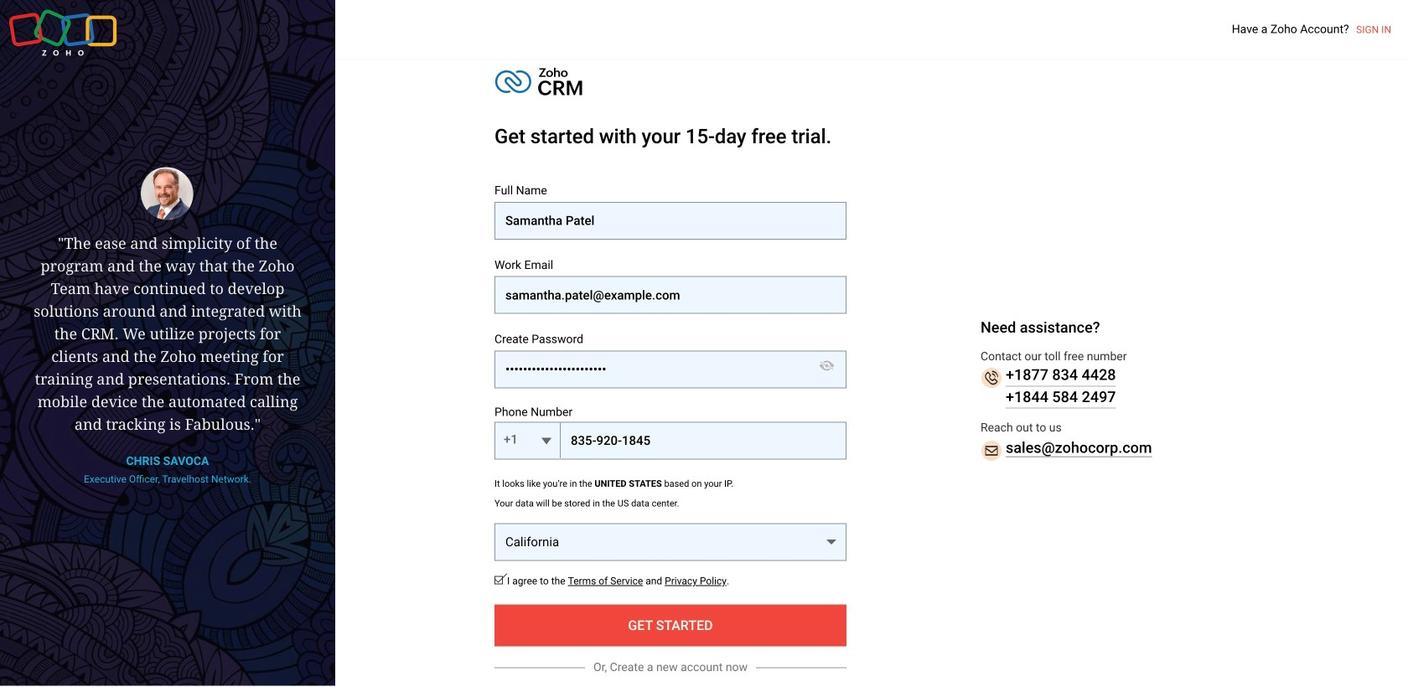 Task type: describe. For each thing, give the bounding box(es) containing it.
Enter your email email field
[[495, 276, 847, 314]]

Enter your phone number text field
[[495, 422, 847, 460]]



Task type: locate. For each thing, give the bounding box(es) containing it.
Enter your name text field
[[495, 202, 847, 240]]

None submit
[[495, 605, 847, 647]]

Enter password for your account password field
[[495, 351, 847, 389]]

zoho crm logo image
[[495, 63, 584, 100]]



Task type: vqa. For each thing, say whether or not it's contained in the screenshot.
Enter password for your account password field
yes



